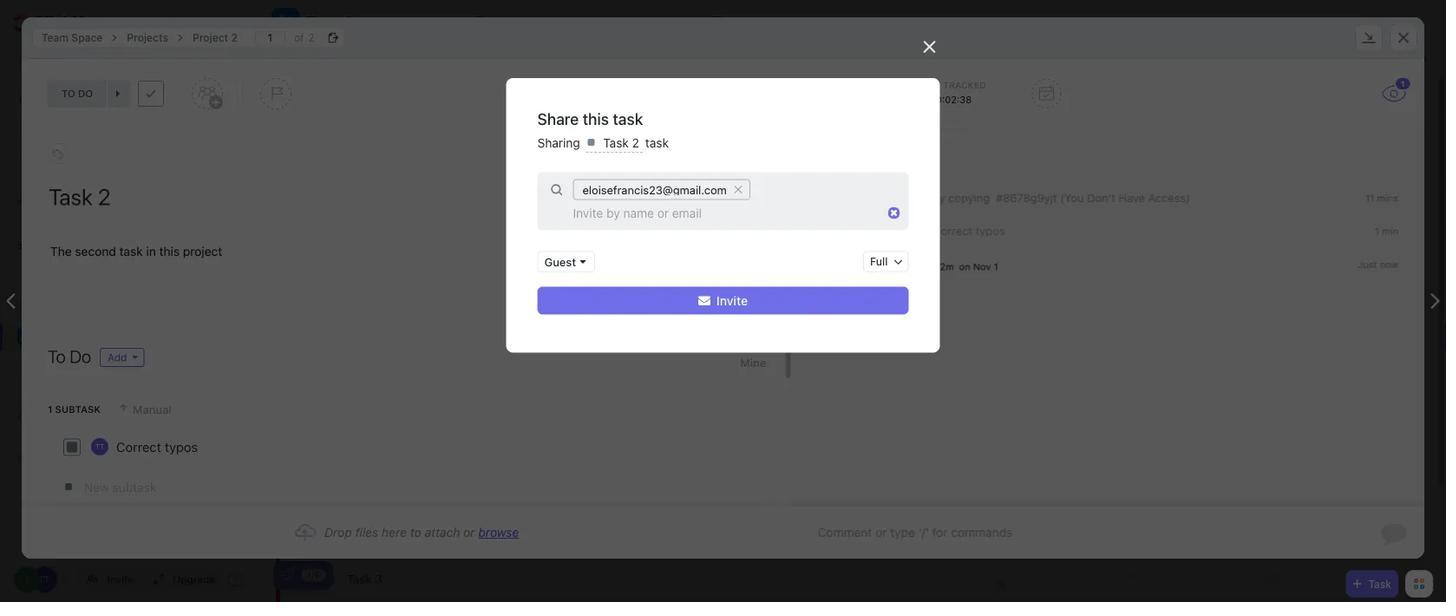 Task type: vqa. For each thing, say whether or not it's contained in the screenshot.
the Bob's Workspace, , element
no



Task type: describe. For each thing, give the bounding box(es) containing it.
space for team space button
[[345, 13, 386, 30]]

share for share
[[1395, 16, 1423, 28]]

drop files here to attach or browse
[[325, 525, 519, 540]]

‎task for ‎task 2
[[347, 539, 372, 553]]

task for the second task in this project
[[119, 244, 143, 259]]

attach
[[425, 525, 460, 540]]

second
[[75, 244, 116, 259]]

share button
[[1374, 8, 1430, 36]]

time tracked
[[919, 80, 986, 90]]

time
[[887, 259, 910, 272]]

this inside 'task body' element
[[159, 244, 180, 259]]

drop
[[325, 525, 352, 540]]

you created subtask: correct typos
[[819, 224, 1005, 237]]

task locations element
[[22, 17, 1424, 59]]

home link
[[0, 84, 261, 112]]

closed
[[1363, 96, 1402, 107]]

search for search
[[34, 56, 68, 68]]

the
[[50, 244, 72, 259]]

task 3 link
[[343, 564, 920, 594]]

docs
[[17, 453, 47, 464]]

files
[[355, 525, 378, 540]]

1 horizontal spatial correct typos link
[[933, 224, 1005, 237]]

to do
[[48, 346, 91, 366]]

2 horizontal spatial task
[[1368, 578, 1391, 590]]

2 for task 2
[[632, 136, 639, 150]]

sharing
[[537, 136, 583, 150]]

of 2
[[294, 32, 314, 44]]

correct inside 'task body' element
[[116, 439, 161, 455]]

projects for projects link above correct typos
[[62, 358, 105, 371]]

to
[[48, 346, 66, 366]]

project
[[183, 244, 222, 259]]

2 for of 2
[[308, 32, 314, 44]]

table link
[[728, 0, 766, 43]]

mins
[[1377, 193, 1398, 204]]

‎task 1
[[347, 506, 380, 520]]

nov
[[973, 261, 991, 272]]

invite inside sidebar navigation
[[107, 573, 134, 586]]

copying
[[948, 191, 990, 204]]

show for show more
[[43, 147, 72, 160]]

do
[[70, 346, 91, 366]]

⌘k
[[224, 56, 240, 68]]

2 for ‎task 2
[[375, 539, 382, 553]]

upgrade
[[173, 573, 215, 586]]

browse
[[478, 525, 519, 540]]

favorites button
[[0, 181, 261, 223]]

automations
[[1267, 16, 1330, 28]]

upgrade link
[[146, 567, 222, 592]]

this for created
[[885, 191, 904, 204]]

guest
[[544, 255, 576, 268]]

1 inside 'task body' element
[[48, 404, 52, 415]]

on
[[959, 261, 970, 272]]

the second task in this project
[[50, 244, 222, 259]]

task for task 3
[[347, 572, 372, 586]]

2 for project 2
[[231, 32, 238, 44]]

full button
[[863, 251, 909, 272]]

task right the task 2
[[645, 136, 669, 150]]

1 subtask
[[48, 404, 101, 415]]

list link
[[430, 0, 458, 43]]

favorites
[[17, 197, 74, 208]]

subtask
[[55, 404, 101, 415]]

‎task for ‎task 1
[[347, 506, 372, 520]]

team for 'team space' link on the top left of the page
[[42, 32, 69, 44]]

11
[[1365, 193, 1374, 204]]

time
[[919, 80, 941, 90]]

0 vertical spatial correct
[[933, 224, 972, 237]]

show closed
[[1331, 96, 1402, 107]]

typos inside correct typos link
[[165, 439, 198, 455]]

full
[[870, 256, 888, 268]]

guest button
[[537, 251, 595, 272]]

1 created from the top
[[842, 191, 882, 204]]

task details element
[[22, 59, 1424, 129]]

(you
[[1060, 191, 1084, 204]]

onboarding checklist button image
[[280, 568, 294, 582]]

search for search tasks...
[[291, 53, 325, 65]]

Edit task name text field
[[49, 182, 766, 212]]

project
[[192, 32, 228, 44]]

‎task 1 link
[[343, 498, 920, 528]]

sidebar navigation
[[0, 0, 261, 602]]

11 mins
[[1365, 193, 1398, 204]]

mine
[[740, 356, 766, 369]]

this for share
[[583, 109, 609, 128]]

tasks...
[[328, 53, 363, 65]]

1 min
[[1375, 226, 1398, 237]]

to
[[410, 525, 421, 540]]

projects link up home link
[[118, 27, 177, 48]]

1 left min
[[1375, 226, 1379, 237]]

team space for 'team space' link on the top left of the page
[[42, 32, 103, 44]]

list
[[430, 14, 451, 29]]

share this task
[[537, 109, 643, 128]]

clear search image
[[888, 207, 900, 219]]

minimize task image
[[1362, 32, 1376, 43]]

team space for team space button
[[306, 13, 386, 30]]

home
[[43, 92, 74, 105]]

‎task 2
[[347, 539, 382, 553]]

eloisefrancis23@gmail.com
[[582, 183, 727, 196]]

2m on nov 1
[[940, 261, 998, 272]]

0 vertical spatial invite
[[716, 293, 748, 308]]

1 right nov
[[994, 261, 998, 272]]

task 3
[[347, 572, 382, 586]]

task body element
[[22, 129, 792, 533]]

projects link up subtask
[[2, 350, 246, 378]]



Task type: locate. For each thing, give the bounding box(es) containing it.
2 horizontal spatial this
[[885, 191, 904, 204]]

this up clear search 'icon'
[[885, 191, 904, 204]]

table
[[728, 14, 759, 29]]

board
[[491, 14, 525, 29]]

team space inside task locations element
[[42, 32, 103, 44]]

0 vertical spatial this
[[583, 109, 609, 128]]

team space link
[[33, 27, 111, 48]]

calendar link
[[565, 0, 623, 43]]

Search tasks... text field
[[291, 47, 435, 71]]

to do dialog
[[22, 17, 1424, 559]]

1 vertical spatial invite
[[107, 573, 134, 586]]

1 horizontal spatial correct
[[933, 224, 972, 237]]

subtask:
[[885, 224, 929, 237]]

2 up ⌘k
[[231, 32, 238, 44]]

0 horizontal spatial search
[[34, 56, 68, 68]]

here
[[382, 525, 407, 540]]

1 horizontal spatial share
[[1395, 16, 1423, 28]]

1
[[1375, 226, 1379, 237], [994, 261, 998, 272], [48, 404, 52, 415], [375, 506, 380, 520]]

projects link
[[118, 27, 177, 48], [2, 350, 246, 378], [62, 350, 246, 378]]

or
[[463, 525, 475, 540]]

1 vertical spatial correct typos link
[[116, 438, 198, 457]]

this up the task 2
[[583, 109, 609, 128]]

have
[[1118, 191, 1145, 204]]

0 horizontal spatial projects
[[62, 358, 105, 371]]

user friends image
[[20, 331, 33, 342]]

team space button
[[299, 3, 386, 41]]

search inside sidebar navigation
[[34, 56, 68, 68]]

share up closed
[[1395, 16, 1423, 28]]

show
[[1331, 96, 1361, 107], [43, 147, 72, 160]]

2 created from the top
[[842, 224, 882, 237]]

2 inside project 2 link
[[231, 32, 238, 44]]

created up you created subtask: correct typos
[[842, 191, 882, 204]]

show more
[[43, 147, 102, 160]]

0 vertical spatial team space
[[306, 13, 386, 30]]

project 2
[[192, 32, 238, 44]]

in
[[146, 244, 156, 259]]

1 horizontal spatial space
[[345, 13, 386, 30]]

0 vertical spatial projects
[[127, 32, 168, 44]]

1 vertical spatial created
[[842, 224, 882, 237]]

2 inside ‎task 2 link
[[375, 539, 382, 553]]

space
[[345, 13, 386, 30], [71, 32, 103, 44]]

‎task inside ‎task 2 link
[[347, 539, 372, 553]]

browse link
[[478, 525, 519, 540]]

automations button
[[1258, 9, 1339, 35]]

0 vertical spatial correct typos link
[[933, 224, 1005, 237]]

1 horizontal spatial search
[[291, 53, 325, 65]]

share up the sharing
[[537, 109, 579, 128]]

‎task inside ‎task 1 link
[[347, 506, 372, 520]]

0 vertical spatial team
[[306, 13, 342, 30]]

show inside 'button'
[[1331, 96, 1361, 107]]

1 horizontal spatial show
[[1331, 96, 1361, 107]]

this right in
[[159, 244, 180, 259]]

by
[[932, 191, 945, 204]]

more
[[75, 147, 102, 160]]

0 horizontal spatial team space
[[42, 32, 103, 44]]

tracked
[[845, 259, 884, 272]]

0 horizontal spatial space
[[71, 32, 103, 44]]

task up the task 2
[[613, 109, 643, 128]]

access)
[[1148, 191, 1190, 204]]

1 ‎task from the top
[[347, 506, 372, 520]]

team for team space button
[[306, 13, 342, 30]]

1 up files
[[375, 506, 380, 520]]

show closed button
[[1314, 93, 1406, 110]]

team inside task locations element
[[42, 32, 69, 44]]

search
[[291, 53, 325, 65], [34, 56, 68, 68]]

team space up tasks...
[[306, 13, 386, 30]]

0 horizontal spatial typos
[[165, 439, 198, 455]]

1 vertical spatial share
[[537, 109, 579, 128]]

1 horizontal spatial invite
[[716, 293, 748, 308]]

this
[[583, 109, 609, 128], [885, 191, 904, 204], [159, 244, 180, 259]]

1 horizontal spatial this
[[583, 109, 609, 128]]

projects up subtask
[[62, 358, 105, 371]]

space inside team space button
[[345, 13, 386, 30]]

task 2
[[600, 136, 643, 150]]

1 horizontal spatial team space
[[306, 13, 386, 30]]

0 vertical spatial ‎task
[[347, 506, 372, 520]]

projects inside sidebar navigation
[[62, 358, 105, 371]]

team up 'home' on the left top of the page
[[42, 32, 69, 44]]

task left in
[[119, 244, 143, 259]]

space up search tasks... text box
[[345, 13, 386, 30]]

correct
[[933, 224, 972, 237], [116, 439, 161, 455]]

show for show closed
[[1331, 96, 1361, 107]]

just now
[[1358, 259, 1398, 270]]

0 horizontal spatial team
[[42, 32, 69, 44]]

invite left 'upgrade' link
[[107, 573, 134, 586]]

board link
[[491, 0, 532, 43]]

task
[[613, 109, 643, 128], [645, 136, 669, 150], [907, 191, 929, 204], [119, 244, 143, 259]]

0 vertical spatial show
[[1331, 96, 1361, 107]]

1 horizontal spatial typos
[[975, 224, 1005, 237]]

space up 'home' on the left top of the page
[[71, 32, 103, 44]]

team space
[[306, 13, 386, 30], [42, 32, 103, 44]]

1 vertical spatial correct
[[116, 439, 161, 455]]

space inside 'team space' link
[[71, 32, 103, 44]]

projects link up correct typos
[[62, 350, 246, 378]]

team space inside team space button
[[306, 13, 386, 30]]

task for created this task by copying #8678g9yjt (you don't have access)
[[907, 191, 929, 204]]

team inside button
[[306, 13, 342, 30]]

onboarding checklist button element
[[280, 568, 294, 582]]

1 vertical spatial space
[[71, 32, 103, 44]]

don't
[[1087, 191, 1115, 204]]

task left by
[[907, 191, 929, 204]]

of
[[294, 32, 304, 44]]

2m
[[940, 261, 954, 272]]

gantt link
[[656, 0, 695, 43]]

task for task 2
[[603, 136, 629, 150]]

project 2 link
[[184, 27, 246, 48]]

share for share this task
[[537, 109, 579, 128]]

projects for projects link on top of home link
[[127, 32, 168, 44]]

1 vertical spatial team space
[[42, 32, 103, 44]]

show left more
[[43, 147, 72, 160]]

2 right of at the left top of the page
[[308, 32, 314, 44]]

search down 'team space' link on the top left of the page
[[34, 56, 68, 68]]

now
[[1380, 259, 1398, 270]]

created right you
[[842, 224, 882, 237]]

task
[[603, 136, 629, 150], [347, 572, 372, 586], [1368, 578, 1391, 590]]

0 horizontal spatial show
[[43, 147, 72, 160]]

mine link
[[740, 348, 766, 377]]

2 vertical spatial this
[[159, 244, 180, 259]]

0 horizontal spatial share
[[537, 109, 579, 128]]

New subtask text field
[[84, 471, 765, 502]]

invite
[[716, 293, 748, 308], [107, 573, 134, 586]]

Invite by name or email text field
[[547, 200, 881, 226]]

0 horizontal spatial invite
[[107, 573, 134, 586]]

1 vertical spatial team
[[42, 32, 69, 44]]

correct typos
[[116, 439, 198, 455]]

projects up home link
[[127, 32, 168, 44]]

0 vertical spatial typos
[[975, 224, 1005, 237]]

1 vertical spatial show
[[43, 147, 72, 160]]

min
[[1382, 226, 1398, 237]]

team space up 'home' on the left top of the page
[[42, 32, 103, 44]]

share
[[1395, 16, 1423, 28], [537, 109, 579, 128]]

2 up 3
[[375, 539, 382, 553]]

calendar
[[565, 14, 616, 29]]

projects inside task locations element
[[127, 32, 168, 44]]

2
[[231, 32, 238, 44], [308, 32, 314, 44], [632, 136, 639, 150], [375, 539, 382, 553]]

gantt
[[656, 14, 688, 29]]

typos
[[975, 224, 1005, 237], [165, 439, 198, 455]]

search tasks...
[[291, 53, 363, 65]]

space for 'team space' link on the top left of the page
[[71, 32, 103, 44]]

tracked
[[943, 80, 986, 90]]

correct typos link
[[933, 224, 1005, 237], [116, 438, 198, 457]]

task for share this task
[[613, 109, 643, 128]]

tracked time
[[845, 259, 913, 272]]

0 vertical spatial share
[[1395, 16, 1423, 28]]

3
[[375, 572, 382, 586]]

created this task by copying #8678g9yjt (you don't have access)
[[842, 191, 1190, 204]]

you
[[819, 224, 839, 237]]

share inside button
[[1395, 16, 1423, 28]]

1 vertical spatial ‎task
[[347, 539, 372, 553]]

0 horizontal spatial correct typos link
[[116, 438, 198, 457]]

created
[[842, 191, 882, 204], [842, 224, 882, 237]]

0 horizontal spatial this
[[159, 244, 180, 259]]

1/4
[[307, 569, 320, 579]]

#8678g9yjt
[[996, 191, 1057, 204]]

‎task down ‎task 1
[[347, 539, 372, 553]]

invite up "mine"
[[716, 293, 748, 308]]

0 vertical spatial created
[[842, 191, 882, 204]]

0 vertical spatial space
[[345, 13, 386, 30]]

team
[[306, 13, 342, 30], [42, 32, 69, 44]]

1 vertical spatial typos
[[165, 439, 198, 455]]

dashboards
[[17, 410, 89, 422]]

1 horizontal spatial task
[[603, 136, 629, 150]]

2 up eloisefrancis23@gmail.com
[[632, 136, 639, 150]]

1 vertical spatial this
[[885, 191, 904, 204]]

1 horizontal spatial projects
[[127, 32, 168, 44]]

team up of 2
[[306, 13, 342, 30]]

‎task 2 link
[[343, 531, 920, 561]]

0 horizontal spatial task
[[347, 572, 372, 586]]

‎task up files
[[347, 506, 372, 520]]

1 left subtask
[[48, 404, 52, 415]]

1 vertical spatial projects
[[62, 358, 105, 371]]

1 horizontal spatial team
[[306, 13, 342, 30]]

show left closed
[[1331, 96, 1361, 107]]

just
[[1358, 259, 1377, 270]]

show inside sidebar navigation
[[43, 147, 72, 160]]

2 ‎task from the top
[[347, 539, 372, 553]]

search down of 2
[[291, 53, 325, 65]]

0 horizontal spatial correct
[[116, 439, 161, 455]]

Set task position in this List number field
[[255, 31, 285, 45]]



